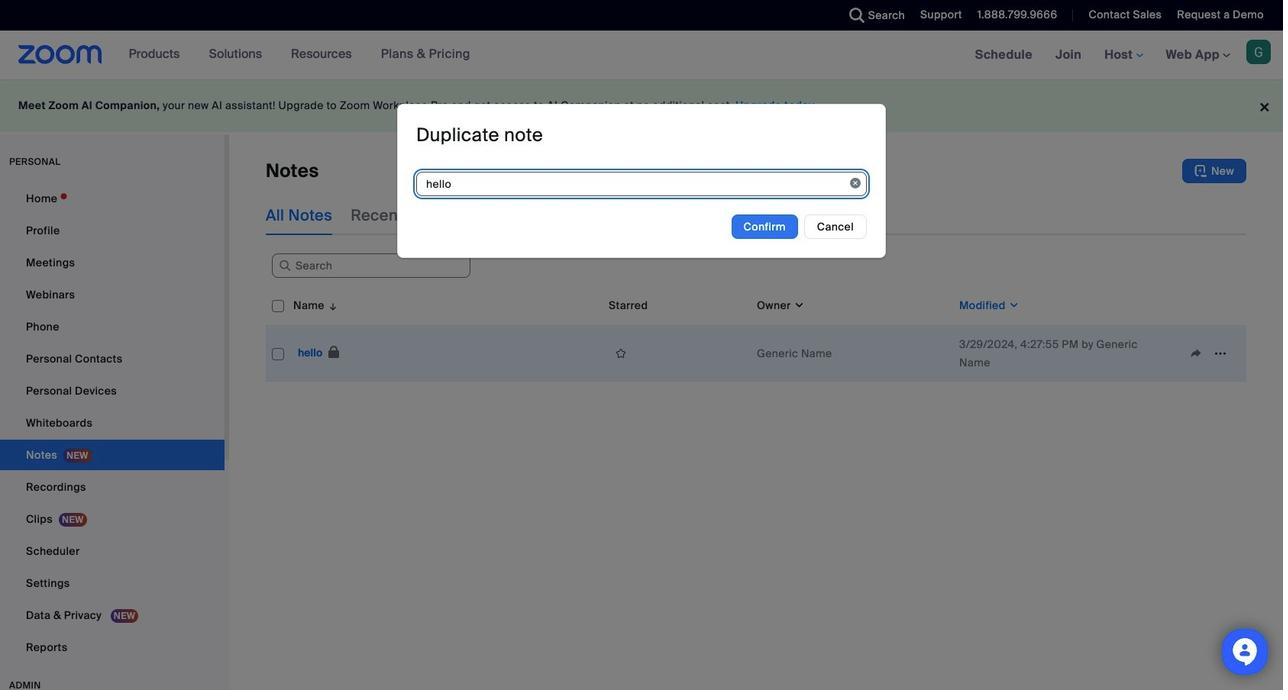Task type: vqa. For each thing, say whether or not it's contained in the screenshot.
heading
yes



Task type: locate. For each thing, give the bounding box(es) containing it.
heading
[[416, 123, 543, 146]]

Search text field
[[272, 254, 471, 278]]

personal menu menu
[[0, 183, 225, 665]]

application
[[266, 286, 1247, 382], [609, 342, 745, 365]]

dialog
[[397, 104, 886, 258]]

footer
[[0, 79, 1283, 132]]

Note title text field
[[416, 172, 867, 196]]

product information navigation
[[117, 31, 482, 79]]

arrow down image
[[325, 296, 339, 315]]

banner
[[0, 31, 1283, 80]]



Task type: describe. For each thing, give the bounding box(es) containing it.
tabs of all notes page tab list
[[266, 196, 755, 235]]

meetings navigation
[[964, 31, 1283, 80]]



